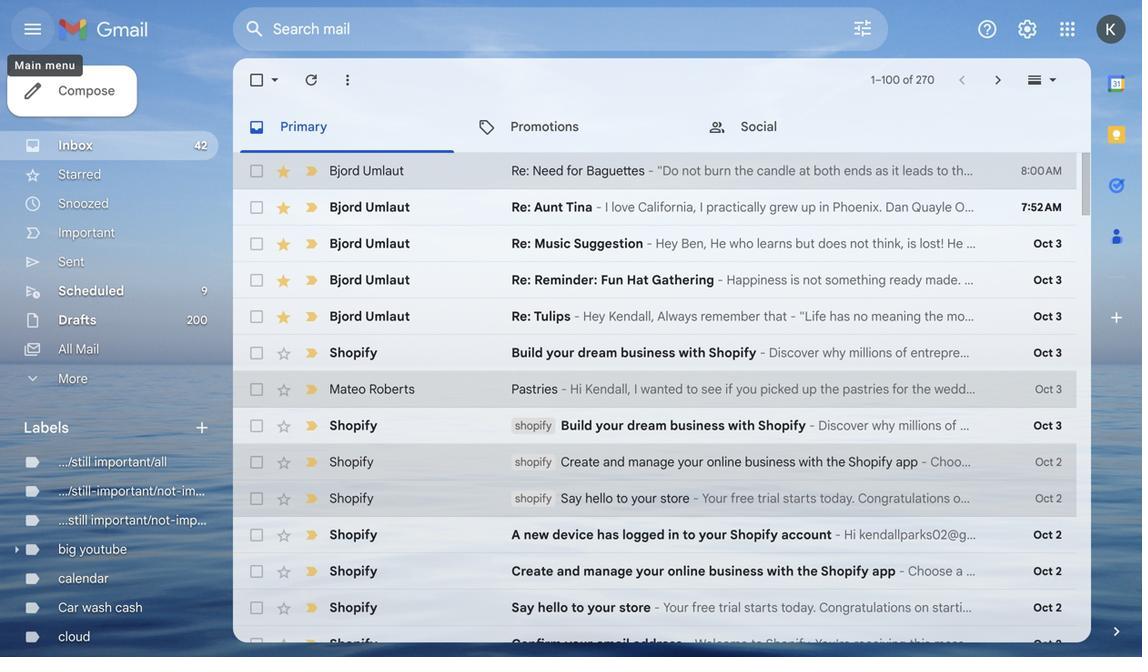 Task type: describe. For each thing, give the bounding box(es) containing it.
up
[[802, 381, 817, 397]]

1 2 from the top
[[1056, 456, 1062, 469]]

0 vertical spatial create
[[561, 454, 600, 470]]

important mainly because it was sent directly to you. switch for re: need for baguettes
[[302, 162, 320, 180]]

1 vertical spatial today.
[[781, 600, 816, 616]]

.../still important/all
[[58, 454, 167, 470]]

0 vertical spatial app
[[896, 454, 918, 470]]

4 important mainly because you often read messages with this label. switch from the top
[[302, 453, 320, 471]]

menu
[[45, 59, 76, 72]]

business down a new device has logged in to your shopify account -
[[709, 563, 764, 579]]

0 horizontal spatial dream
[[578, 345, 617, 361]]

1 vertical spatial your
[[663, 600, 689, 616]]

car wash cash link
[[58, 600, 143, 616]]

re: tulips -
[[512, 309, 583, 324]]

1 vertical spatial and
[[557, 563, 580, 579]]

re: for re: tulips -
[[512, 309, 531, 324]]

1 ﻿͏ from the left
[[1133, 600, 1133, 616]]

to left see
[[686, 381, 698, 397]]

shopify build your dream business with shopify -
[[515, 418, 819, 434]]

refresh image
[[302, 71, 320, 89]]

3 for re: tulips -
[[1056, 310, 1062, 324]]

important according to google magic. switch for say hello to your store
[[302, 599, 320, 617]]

1 vertical spatial hello
[[538, 600, 568, 616]]

oct 3 for re: tulips -
[[1034, 310, 1062, 324]]

1 vertical spatial say
[[512, 600, 535, 616]]

1 horizontal spatial on
[[953, 491, 968, 506]]

main
[[15, 59, 42, 72]]

1 mateo from the left
[[329, 381, 366, 397]]

42
[[194, 139, 208, 152]]

bjord umlaut for re: aunt tina -
[[329, 199, 410, 215]]

0 vertical spatial starts
[[783, 491, 817, 506]]

1 vertical spatial dream
[[627, 418, 667, 434]]

more button
[[0, 364, 218, 393]]

drafts
[[58, 312, 97, 328]]

2 row from the top
[[233, 189, 1077, 226]]

cloud link
[[58, 629, 90, 645]]

important/not- for .../still-
[[97, 483, 182, 499]]

see
[[701, 381, 722, 397]]

1 vertical spatial create
[[512, 563, 554, 579]]

umlaut for re: reminder: fun hat gathering
[[365, 272, 410, 288]]

important mainly because it was sent directly to you. switch for re: reminder: fun hat gathering
[[302, 271, 320, 289]]

i
[[634, 381, 637, 397]]

7:52 am
[[1022, 201, 1062, 214]]

bjord umlaut for re: need for baguettes -
[[329, 163, 404, 179]]

account
[[781, 527, 832, 543]]

with left sho
[[1095, 491, 1119, 506]]

bjord for re: music suggestion -
[[329, 236, 362, 252]]

the left the wedding
[[912, 381, 931, 397]]

bjord umlaut for re: reminder: fun hat gathering -
[[329, 272, 410, 288]]

more
[[58, 371, 88, 387]]

labels heading
[[24, 419, 193, 437]]

important mainly because you often read messages with this label. switch for re: music suggestion
[[302, 235, 320, 253]]

older image
[[989, 71, 1008, 89]]

4 row from the top
[[233, 262, 1077, 299]]

important mainly because you often read messages with this label. switch for re: aunt tina
[[302, 198, 320, 217]]

oct 3 for pastries - hi kendall, i wanted to see if you picked up the pastries for the wedding tomorrow. best, mateo
[[1035, 383, 1062, 396]]

baguettes
[[586, 163, 645, 179]]

confirm your email address -
[[512, 636, 695, 652]]

re: reminder: fun hat gathering -
[[512, 272, 727, 288]]

new
[[524, 527, 549, 543]]

1 vertical spatial congratulations
[[819, 600, 911, 616]]

the down account at the bottom right
[[797, 563, 818, 579]]

0 vertical spatial journey
[[1048, 491, 1091, 506]]

address
[[633, 636, 683, 652]]

aunt
[[534, 199, 563, 215]]

sent
[[58, 254, 85, 270]]

shopify say hello to your store - your free trial starts today. congratulations on starting your journey with sho
[[515, 491, 1142, 506]]

snoozed link
[[58, 196, 109, 212]]

tomorrow.
[[987, 381, 1046, 397]]

all
[[58, 341, 72, 357]]

a new device has logged in to your shopify account -
[[512, 527, 844, 543]]

mail
[[76, 341, 99, 357]]

0 horizontal spatial starts
[[744, 600, 778, 616]]

of
[[903, 73, 913, 87]]

shopify.
[[1083, 600, 1130, 616]]

important according to google magic. switch for pastries
[[302, 380, 320, 399]]

wedding
[[934, 381, 984, 397]]

important according to google magic. switch for create and manage your online business with the shopify app
[[302, 562, 320, 581]]

1 horizontal spatial build
[[561, 418, 592, 434]]

compose button
[[7, 66, 137, 116]]

oct for a new device has logged in to your shopify account -
[[1033, 528, 1053, 542]]

3 for build your dream business with shopify -
[[1056, 346, 1062, 360]]

important according to google magic. switch for a new device has logged in to your shopify account
[[302, 526, 320, 544]]

you
[[736, 381, 757, 397]]

the right the up
[[820, 381, 839, 397]]

inbox link
[[58, 137, 93, 153]]

.../still important/all link
[[58, 454, 167, 470]]

6 row from the top
[[233, 335, 1077, 371]]

big youtube
[[58, 542, 127, 557]]

oct for create and manage your online business with the shopify app -
[[1033, 565, 1053, 578]]

email
[[596, 636, 630, 652]]

0 vertical spatial store
[[660, 491, 690, 506]]

logged
[[622, 527, 665, 543]]

picked
[[760, 381, 799, 397]]

Search mail text field
[[273, 20, 801, 38]]

with down 'you'
[[728, 418, 755, 434]]

tab list containing primary
[[233, 102, 1091, 153]]

0 vertical spatial manage
[[628, 454, 675, 470]]

starred link
[[58, 167, 101, 182]]

1 vertical spatial trial
[[719, 600, 741, 616]]

kendall,
[[585, 381, 631, 397]]

cash
[[115, 600, 143, 616]]

important for ...still important/not-important
[[176, 512, 233, 528]]

to up confirm your email address -
[[571, 600, 584, 616]]

pastries
[[843, 381, 889, 397]]

bjord for re: reminder: fun hat gathering -
[[329, 272, 362, 288]]

say hello to your store - your free trial starts today. congratulations on starting your journey with shopify. ﻿͏ ﻿͏ ﻿͏ 
[[512, 600, 1142, 616]]

the up shopify say hello to your store - your free trial starts today. congratulations on starting your journey with sho
[[826, 454, 846, 470]]

labels
[[24, 419, 69, 437]]

labels navigation
[[0, 58, 238, 657]]

mateo roberts
[[329, 381, 415, 397]]

sho
[[1122, 491, 1142, 506]]

shopify create and manage your online business with the shopify app -
[[515, 454, 931, 470]]

umlaut for re: aunt tina
[[365, 199, 410, 215]]

2 ﻿͏ from the left
[[1136, 600, 1136, 616]]

more image
[[339, 71, 357, 89]]

settings image
[[1017, 18, 1038, 40]]

oct for pastries - hi kendall, i wanted to see if you picked up the pastries for the wedding tomorrow. best, mateo
[[1035, 383, 1053, 396]]

fun
[[601, 272, 624, 288]]

bjord for re: tulips -
[[329, 309, 362, 324]]

hi
[[570, 381, 582, 397]]

oct for re: reminder: fun hat gathering -
[[1034, 273, 1053, 287]]

.../still-important/not-important
[[58, 483, 238, 499]]

3 for re: reminder: fun hat gathering -
[[1056, 273, 1062, 287]]

200
[[187, 314, 208, 327]]

2 for say hello to your store - your free trial starts today. congratulations on starting your journey with shopify. ﻿͏ ﻿͏ ﻿͏ 
[[1056, 601, 1062, 615]]

.../still
[[58, 454, 91, 470]]

scheduled
[[58, 283, 124, 299]]

3 for pastries - hi kendall, i wanted to see if you picked up the pastries for the wedding tomorrow. best, mateo
[[1056, 383, 1062, 396]]

youtube
[[79, 542, 127, 557]]

business down see
[[670, 418, 725, 434]]

row containing mateo roberts
[[233, 371, 1118, 408]]

confirm
[[512, 636, 561, 652]]

all mail
[[58, 341, 99, 357]]

oct for say hello to your store - your free trial starts today. congratulations on starting your journey with shopify. ﻿͏ ﻿͏ ﻿͏ 
[[1033, 601, 1053, 615]]

...still
[[58, 512, 88, 528]]

music
[[534, 236, 571, 252]]

wanted
[[641, 381, 683, 397]]

1 100 of 270
[[871, 73, 935, 87]]

main menu
[[15, 59, 76, 72]]

2 for create and manage your online business with the shopify app -
[[1056, 565, 1062, 578]]

1
[[871, 73, 875, 87]]

important/not- for ...still
[[91, 512, 176, 528]]

tina
[[566, 199, 593, 215]]

oct 2 for say hello to your store - your free trial starts today. congratulations on starting your journey with shopify. ﻿͏ ﻿͏ ﻿͏ 
[[1033, 601, 1062, 615]]

14 row from the top
[[233, 626, 1077, 657]]

to up the has on the right of page
[[616, 491, 628, 506]]



Task type: locate. For each thing, give the bounding box(es) containing it.
1 horizontal spatial ﻿͏
[[1136, 600, 1136, 616]]

for right need
[[567, 163, 583, 179]]

free down create and manage your online business with the shopify app -
[[692, 600, 716, 616]]

5 bjord from the top
[[329, 309, 362, 324]]

umlaut
[[363, 163, 404, 179], [365, 199, 410, 215], [365, 236, 410, 252], [365, 272, 410, 288], [365, 309, 410, 324]]

11 row from the top
[[233, 517, 1077, 553]]

starts up account at the bottom right
[[783, 491, 817, 506]]

compose
[[58, 83, 115, 99]]

calendar
[[58, 571, 109, 587]]

primary
[[280, 119, 327, 135]]

big
[[58, 542, 76, 557]]

0 horizontal spatial trial
[[719, 600, 741, 616]]

store up "email"
[[619, 600, 651, 616]]

hello up confirm
[[538, 600, 568, 616]]

app up say hello to your store - your free trial starts today. congratulations on starting your journey with shopify. ﻿͏ ﻿͏ ﻿͏
[[872, 563, 896, 579]]

in
[[668, 527, 679, 543]]

your
[[546, 345, 575, 361], [596, 418, 624, 434], [678, 454, 704, 470], [631, 491, 657, 506], [1019, 491, 1045, 506], [699, 527, 727, 543], [636, 563, 664, 579], [588, 600, 616, 616], [981, 600, 1006, 616], [565, 636, 593, 652]]

important link
[[58, 225, 115, 241]]

None checkbox
[[248, 235, 266, 253], [248, 271, 266, 289], [248, 308, 266, 326], [248, 344, 266, 362], [248, 380, 266, 399], [248, 417, 266, 435], [248, 490, 266, 508], [248, 526, 266, 544], [248, 599, 266, 617], [248, 235, 266, 253], [248, 271, 266, 289], [248, 308, 266, 326], [248, 344, 266, 362], [248, 380, 266, 399], [248, 417, 266, 435], [248, 490, 266, 508], [248, 526, 266, 544], [248, 599, 266, 617]]

0 vertical spatial and
[[603, 454, 625, 470]]

0 horizontal spatial ﻿͏
[[1133, 600, 1133, 616]]

1 horizontal spatial say
[[561, 491, 582, 506]]

today. down account at the bottom right
[[781, 600, 816, 616]]

0 vertical spatial congratulations
[[858, 491, 950, 506]]

journey left shopify.
[[1010, 600, 1053, 616]]

4 important according to google magic. switch from the top
[[302, 562, 320, 581]]

5 3 from the top
[[1056, 383, 1062, 396]]

build
[[512, 345, 543, 361], [561, 418, 592, 434]]

manage down shopify build your dream business with shopify -
[[628, 454, 675, 470]]

4 3 from the top
[[1056, 346, 1062, 360]]

5 bjord umlaut from the top
[[329, 309, 410, 324]]

1 shopify from the top
[[515, 419, 552, 433]]

journey left sho
[[1048, 491, 1091, 506]]

starts down create and manage your online business with the shopify app -
[[744, 600, 778, 616]]

mateo
[[329, 381, 366, 397], [1082, 381, 1118, 397]]

1 row from the top
[[233, 153, 1077, 189]]

mateo left roberts
[[329, 381, 366, 397]]

1 vertical spatial on
[[915, 600, 929, 616]]

0 horizontal spatial store
[[619, 600, 651, 616]]

manage down the has on the right of page
[[584, 563, 633, 579]]

0 horizontal spatial build
[[512, 345, 543, 361]]

car wash cash
[[58, 600, 143, 616]]

and down device
[[557, 563, 580, 579]]

0 horizontal spatial mateo
[[329, 381, 366, 397]]

3 3 from the top
[[1056, 310, 1062, 324]]

0 horizontal spatial create
[[512, 563, 554, 579]]

create down new
[[512, 563, 554, 579]]

1 vertical spatial store
[[619, 600, 651, 616]]

oct for confirm your email address -
[[1033, 638, 1053, 651]]

important mainly because it was sent directly to you. switch
[[302, 162, 320, 180], [302, 271, 320, 289], [302, 308, 320, 326]]

re: left aunt
[[512, 199, 531, 215]]

suggestion
[[574, 236, 643, 252]]

starred
[[58, 167, 101, 182]]

7 row from the top
[[233, 371, 1118, 408]]

tulips
[[534, 309, 571, 324]]

oct for re: music suggestion -
[[1034, 237, 1053, 251]]

0 vertical spatial build
[[512, 345, 543, 361]]

1 vertical spatial for
[[892, 381, 909, 397]]

your up address in the bottom right of the page
[[663, 600, 689, 616]]

0 vertical spatial today.
[[820, 491, 855, 506]]

device
[[552, 527, 594, 543]]

1 horizontal spatial and
[[603, 454, 625, 470]]

3 row from the top
[[233, 226, 1077, 262]]

umlaut for re: need for baguettes
[[363, 163, 404, 179]]

re: for re: music suggestion -
[[512, 236, 531, 252]]

bjord
[[329, 163, 360, 179], [329, 199, 362, 215], [329, 236, 362, 252], [329, 272, 362, 288], [329, 309, 362, 324]]

0 vertical spatial online
[[707, 454, 742, 470]]

create and manage your online business with the shopify app -
[[512, 563, 908, 579]]

3 important according to google magic. switch from the top
[[302, 526, 320, 544]]

oct 3 for build your dream business with shopify -
[[1034, 346, 1062, 360]]

main content
[[233, 58, 1142, 657]]

gmail image
[[58, 11, 157, 47]]

5 important mainly because you often read messages with this label. switch from the top
[[302, 490, 320, 508]]

re: left need
[[512, 163, 529, 179]]

build down hi
[[561, 418, 592, 434]]

promotions
[[511, 119, 579, 135]]

5 row from the top
[[233, 299, 1077, 335]]

shopify inside shopify create and manage your online business with the shopify app -
[[515, 456, 552, 469]]

important down .../still-important/not-important
[[176, 512, 233, 528]]

4 bjord from the top
[[329, 272, 362, 288]]

1 horizontal spatial hello
[[585, 491, 613, 506]]

.../still-
[[58, 483, 97, 499]]

3 bjord umlaut from the top
[[329, 236, 410, 252]]

0 vertical spatial for
[[567, 163, 583, 179]]

to
[[686, 381, 698, 397], [616, 491, 628, 506], [683, 527, 696, 543], [571, 600, 584, 616]]

all mail link
[[58, 341, 99, 357]]

2 vertical spatial shopify
[[515, 492, 552, 506]]

tab list
[[1091, 58, 1142, 592], [233, 102, 1091, 153]]

1 vertical spatial manage
[[584, 563, 633, 579]]

2 mateo from the left
[[1082, 381, 1118, 397]]

1 horizontal spatial mateo
[[1082, 381, 1118, 397]]

1 horizontal spatial free
[[731, 491, 754, 506]]

promotions tab
[[463, 102, 693, 153]]

3 bjord from the top
[[329, 236, 362, 252]]

2 important mainly because it was sent directly to you. switch from the top
[[302, 271, 320, 289]]

on
[[953, 491, 968, 506], [915, 600, 929, 616]]

trial down create and manage your online business with the shopify app -
[[719, 600, 741, 616]]

0 vertical spatial on
[[953, 491, 968, 506]]

car
[[58, 600, 79, 616]]

and down shopify build your dream business with shopify -
[[603, 454, 625, 470]]

tab list up baguettes
[[233, 102, 1091, 153]]

re: music suggestion -
[[512, 236, 656, 252]]

for
[[567, 163, 583, 179], [892, 381, 909, 397]]

1 horizontal spatial create
[[561, 454, 600, 470]]

for right pastries
[[892, 381, 909, 397]]

sent link
[[58, 254, 85, 270]]

2 vertical spatial important mainly because it was sent directly to you. switch
[[302, 308, 320, 326]]

tab list right 'best,'
[[1091, 58, 1142, 592]]

build up pastries
[[512, 345, 543, 361]]

reminder:
[[534, 272, 598, 288]]

1 vertical spatial important mainly because it was sent directly to you. switch
[[302, 271, 320, 289]]

1 horizontal spatial dream
[[627, 418, 667, 434]]

2 important mainly because you often read messages with this label. switch from the top
[[302, 235, 320, 253]]

hello
[[585, 491, 613, 506], [538, 600, 568, 616]]

8 row from the top
[[233, 408, 1077, 444]]

oct 2 for confirm your email address -
[[1033, 638, 1062, 651]]

bjord umlaut for re: tulips -
[[329, 309, 410, 324]]

important mainly because you often read messages with this label. switch for build your dream business with shopify
[[302, 344, 320, 362]]

inbox
[[58, 137, 93, 153]]

0 horizontal spatial and
[[557, 563, 580, 579]]

dream down i
[[627, 418, 667, 434]]

with
[[679, 345, 706, 361], [728, 418, 755, 434], [799, 454, 823, 470], [1095, 491, 1119, 506], [767, 563, 794, 579], [1056, 600, 1080, 616]]

1 bjord umlaut from the top
[[329, 163, 404, 179]]

store
[[660, 491, 690, 506], [619, 600, 651, 616]]

journey
[[1048, 491, 1091, 506], [1010, 600, 1053, 616]]

hat
[[627, 272, 649, 288]]

with up see
[[679, 345, 706, 361]]

to right in at the bottom right of the page
[[683, 527, 696, 543]]

important/not- up ...still important/not-important
[[97, 483, 182, 499]]

need
[[533, 163, 564, 179]]

0 vertical spatial important/not-
[[97, 483, 182, 499]]

...still important/not-important
[[58, 512, 233, 528]]

13 row from the top
[[233, 590, 1142, 626]]

important according to google magic. switch for confirm your email address
[[302, 635, 320, 653]]

1 horizontal spatial store
[[660, 491, 690, 506]]

main content containing primary
[[233, 58, 1142, 657]]

business up shopify say hello to your store - your free trial starts today. congratulations on starting your journey with sho
[[745, 454, 796, 470]]

6 important according to google magic. switch from the top
[[302, 635, 320, 653]]

0 vertical spatial say
[[561, 491, 582, 506]]

0 horizontal spatial say
[[512, 600, 535, 616]]

important up ...still important/not-important link
[[182, 483, 238, 499]]

online down a new device has logged in to your shopify account -
[[668, 563, 706, 579]]

1 horizontal spatial for
[[892, 381, 909, 397]]

calendar link
[[58, 571, 109, 587]]

important for .../still-important/not-important
[[182, 483, 238, 499]]

advanced search options image
[[845, 10, 881, 46]]

umlaut for re: music suggestion
[[365, 236, 410, 252]]

1 horizontal spatial trial
[[758, 491, 780, 506]]

1 vertical spatial build
[[561, 418, 592, 434]]

free
[[731, 491, 754, 506], [692, 600, 716, 616]]

social tab
[[694, 102, 923, 153]]

dream
[[578, 345, 617, 361], [627, 418, 667, 434]]

2 horizontal spatial ﻿͏
[[1139, 600, 1139, 616]]

2 re: from the top
[[512, 199, 531, 215]]

None checkbox
[[248, 71, 266, 89], [248, 162, 266, 180], [248, 198, 266, 217], [248, 453, 266, 471], [248, 562, 266, 581], [248, 635, 266, 653], [248, 71, 266, 89], [248, 162, 266, 180], [248, 198, 266, 217], [248, 453, 266, 471], [248, 562, 266, 581], [248, 635, 266, 653]]

oct 2 for create and manage your online business with the shopify app -
[[1033, 565, 1062, 578]]

3 ﻿͏ from the left
[[1139, 600, 1139, 616]]

with left shopify.
[[1056, 600, 1080, 616]]

re: left the tulips
[[512, 309, 531, 324]]

trial
[[758, 491, 780, 506], [719, 600, 741, 616]]

mateo right 'best,'
[[1082, 381, 1118, 397]]

wash
[[82, 600, 112, 616]]

3 shopify from the top
[[515, 492, 552, 506]]

1 vertical spatial important/not-
[[91, 512, 176, 528]]

if
[[725, 381, 733, 397]]

0 horizontal spatial on
[[915, 600, 929, 616]]

social
[[741, 119, 777, 135]]

pastries - hi kendall, i wanted to see if you picked up the pastries for the wedding tomorrow. best, mateo
[[512, 381, 1118, 397]]

0 horizontal spatial for
[[567, 163, 583, 179]]

shopify inside shopify say hello to your store - your free trial starts today. congratulations on starting your journey with sho
[[515, 492, 552, 506]]

important mainly because you often read messages with this label. switch
[[302, 198, 320, 217], [302, 235, 320, 253], [302, 344, 320, 362], [302, 453, 320, 471], [302, 490, 320, 508]]

1 vertical spatial starting
[[932, 600, 977, 616]]

shopify inside shopify build your dream business with shopify -
[[515, 419, 552, 433]]

1 horizontal spatial starts
[[783, 491, 817, 506]]

shopify for build
[[515, 419, 552, 433]]

...still important/not-important link
[[58, 512, 233, 528]]

pastries
[[512, 381, 558, 397]]

your down shopify create and manage your online business with the shopify app - on the bottom
[[702, 491, 728, 506]]

8:00 am
[[1021, 164, 1062, 178]]

re: for re: aunt tina -
[[512, 199, 531, 215]]

a
[[512, 527, 520, 543]]

4 re: from the top
[[512, 272, 531, 288]]

1 horizontal spatial today.
[[820, 491, 855, 506]]

dream up kendall, on the right
[[578, 345, 617, 361]]

2 for confirm your email address -
[[1056, 638, 1062, 651]]

re: left music
[[512, 236, 531, 252]]

1 horizontal spatial online
[[707, 454, 742, 470]]

important/all
[[94, 454, 167, 470]]

oct for re: tulips -
[[1034, 310, 1053, 324]]

0 horizontal spatial online
[[668, 563, 706, 579]]

oct 2 for a new device has logged in to your shopify account -
[[1033, 528, 1062, 542]]

0 vertical spatial your
[[702, 491, 728, 506]]

2 important according to google magic. switch from the top
[[302, 417, 320, 435]]

re: for re: need for baguettes -
[[512, 163, 529, 179]]

2 3 from the top
[[1056, 273, 1062, 287]]

important/not- down the .../still-important/not-important link
[[91, 512, 176, 528]]

0 vertical spatial shopify
[[515, 419, 552, 433]]

1 important according to google magic. switch from the top
[[302, 380, 320, 399]]

trial down shopify create and manage your online business with the shopify app - on the bottom
[[758, 491, 780, 506]]

4 bjord umlaut from the top
[[329, 272, 410, 288]]

0 vertical spatial dream
[[578, 345, 617, 361]]

important mainly because it was sent directly to you. switch for re: tulips
[[302, 308, 320, 326]]

1 important mainly because you often read messages with this label. switch from the top
[[302, 198, 320, 217]]

has
[[597, 527, 619, 543]]

0 vertical spatial starting
[[971, 491, 1016, 506]]

3 re: from the top
[[512, 236, 531, 252]]

0 horizontal spatial free
[[692, 600, 716, 616]]

important according to google magic. switch
[[302, 380, 320, 399], [302, 417, 320, 435], [302, 526, 320, 544], [302, 562, 320, 581], [302, 599, 320, 617], [302, 635, 320, 653]]

bjord for re: need for baguettes -
[[329, 163, 360, 179]]

bjord for re: aunt tina -
[[329, 199, 362, 215]]

1 horizontal spatial your
[[702, 491, 728, 506]]

support image
[[977, 18, 998, 40]]

0 horizontal spatial your
[[663, 600, 689, 616]]

oct 3 for re: music suggestion -
[[1034, 237, 1062, 251]]

2
[[1056, 456, 1062, 469], [1056, 492, 1062, 506], [1056, 528, 1062, 542], [1056, 565, 1062, 578], [1056, 601, 1062, 615], [1056, 638, 1062, 651]]

3 for re: music suggestion -
[[1056, 237, 1062, 251]]

today. up account at the bottom right
[[820, 491, 855, 506]]

.../still-important/not-important link
[[58, 483, 238, 499]]

bjord umlaut
[[329, 163, 404, 179], [329, 199, 410, 215], [329, 236, 410, 252], [329, 272, 410, 288], [329, 309, 410, 324]]

search mail image
[[238, 13, 271, 46]]

1 vertical spatial important
[[176, 512, 233, 528]]

roberts
[[369, 381, 415, 397]]

1 important mainly because it was sent directly to you. switch from the top
[[302, 162, 320, 180]]

None search field
[[233, 7, 888, 51]]

0 horizontal spatial hello
[[538, 600, 568, 616]]

1 vertical spatial free
[[692, 600, 716, 616]]

main menu image
[[22, 18, 44, 40]]

1 vertical spatial journey
[[1010, 600, 1053, 616]]

online down shopify build your dream business with shopify -
[[707, 454, 742, 470]]

the
[[820, 381, 839, 397], [912, 381, 931, 397], [826, 454, 846, 470], [797, 563, 818, 579]]

important
[[58, 225, 115, 241]]

hello up the has on the right of page
[[585, 491, 613, 506]]

5 important according to google magic. switch from the top
[[302, 599, 320, 617]]

build your dream business with shopify -
[[512, 345, 769, 361]]

0 vertical spatial free
[[731, 491, 754, 506]]

snoozed
[[58, 196, 109, 212]]

and
[[603, 454, 625, 470], [557, 563, 580, 579]]

free down shopify create and manage your online business with the shopify app - on the bottom
[[731, 491, 754, 506]]

starts
[[783, 491, 817, 506], [744, 600, 778, 616]]

row
[[233, 153, 1077, 189], [233, 189, 1077, 226], [233, 226, 1077, 262], [233, 262, 1077, 299], [233, 299, 1077, 335], [233, 335, 1077, 371], [233, 371, 1118, 408], [233, 408, 1077, 444], [233, 444, 1077, 481], [233, 481, 1142, 517], [233, 517, 1077, 553], [233, 553, 1077, 590], [233, 590, 1142, 626], [233, 626, 1077, 657]]

1 vertical spatial online
[[668, 563, 706, 579]]

say up confirm
[[512, 600, 535, 616]]

2 bjord umlaut from the top
[[329, 199, 410, 215]]

gathering
[[652, 272, 714, 288]]

store up in at the bottom right of the page
[[660, 491, 690, 506]]

0 vertical spatial hello
[[585, 491, 613, 506]]

create down hi
[[561, 454, 600, 470]]

1 re: from the top
[[512, 163, 529, 179]]

umlaut for re: tulips
[[365, 309, 410, 324]]

2 shopify from the top
[[515, 456, 552, 469]]

5 2 from the top
[[1056, 601, 1062, 615]]

scheduled link
[[58, 283, 124, 299]]

big youtube link
[[58, 542, 127, 557]]

0 vertical spatial important
[[182, 483, 238, 499]]

6 3 from the top
[[1056, 419, 1062, 433]]

toggle split pane mode image
[[1026, 71, 1044, 89]]

3 important mainly because you often read messages with this label. switch from the top
[[302, 344, 320, 362]]

with down account at the bottom right
[[767, 563, 794, 579]]

shopify for say
[[515, 492, 552, 506]]

1 vertical spatial starts
[[744, 600, 778, 616]]

3 important mainly because it was sent directly to you. switch from the top
[[302, 308, 320, 326]]

app
[[896, 454, 918, 470], [872, 563, 896, 579]]

4 2 from the top
[[1056, 565, 1062, 578]]

today.
[[820, 491, 855, 506], [781, 600, 816, 616]]

oct for build your dream business with shopify -
[[1034, 346, 1053, 360]]

primary tab
[[233, 102, 461, 153]]

5 re: from the top
[[512, 309, 531, 324]]

1 bjord from the top
[[329, 163, 360, 179]]

shopify for create
[[515, 456, 552, 469]]

100
[[882, 73, 900, 87]]

with up shopify say hello to your store - your free trial starts today. congratulations on starting your journey with sho
[[799, 454, 823, 470]]

9
[[201, 284, 208, 298]]

1 3 from the top
[[1056, 237, 1062, 251]]

2 for a new device has logged in to your shopify account -
[[1056, 528, 1062, 542]]

say up device
[[561, 491, 582, 506]]

2 2 from the top
[[1056, 492, 1062, 506]]

create
[[561, 454, 600, 470], [512, 563, 554, 579]]

0 vertical spatial important mainly because it was sent directly to you. switch
[[302, 162, 320, 180]]

2 bjord from the top
[[329, 199, 362, 215]]

manage
[[628, 454, 675, 470], [584, 563, 633, 579]]

re: left reminder:
[[512, 272, 531, 288]]

0 horizontal spatial today.
[[781, 600, 816, 616]]

re: aunt tina -
[[512, 199, 605, 215]]

business up i
[[621, 345, 675, 361]]

1 vertical spatial app
[[872, 563, 896, 579]]

12 row from the top
[[233, 553, 1077, 590]]

3 2 from the top
[[1056, 528, 1062, 542]]

10 row from the top
[[233, 481, 1142, 517]]

bjord umlaut for re: music suggestion -
[[329, 236, 410, 252]]

app up shopify say hello to your store - your free trial starts today. congratulations on starting your journey with sho
[[896, 454, 918, 470]]

0 vertical spatial trial
[[758, 491, 780, 506]]

6 2 from the top
[[1056, 638, 1062, 651]]

best,
[[1049, 381, 1078, 397]]

9 row from the top
[[233, 444, 1077, 481]]

re: need for baguettes -
[[512, 163, 657, 179]]

1 vertical spatial shopify
[[515, 456, 552, 469]]

oct 3 for re: reminder: fun hat gathering -
[[1034, 273, 1062, 287]]

re: for re: reminder: fun hat gathering -
[[512, 272, 531, 288]]



Task type: vqa. For each thing, say whether or not it's contained in the screenshot.
Oct related to Re: Music Suggestion -
yes



